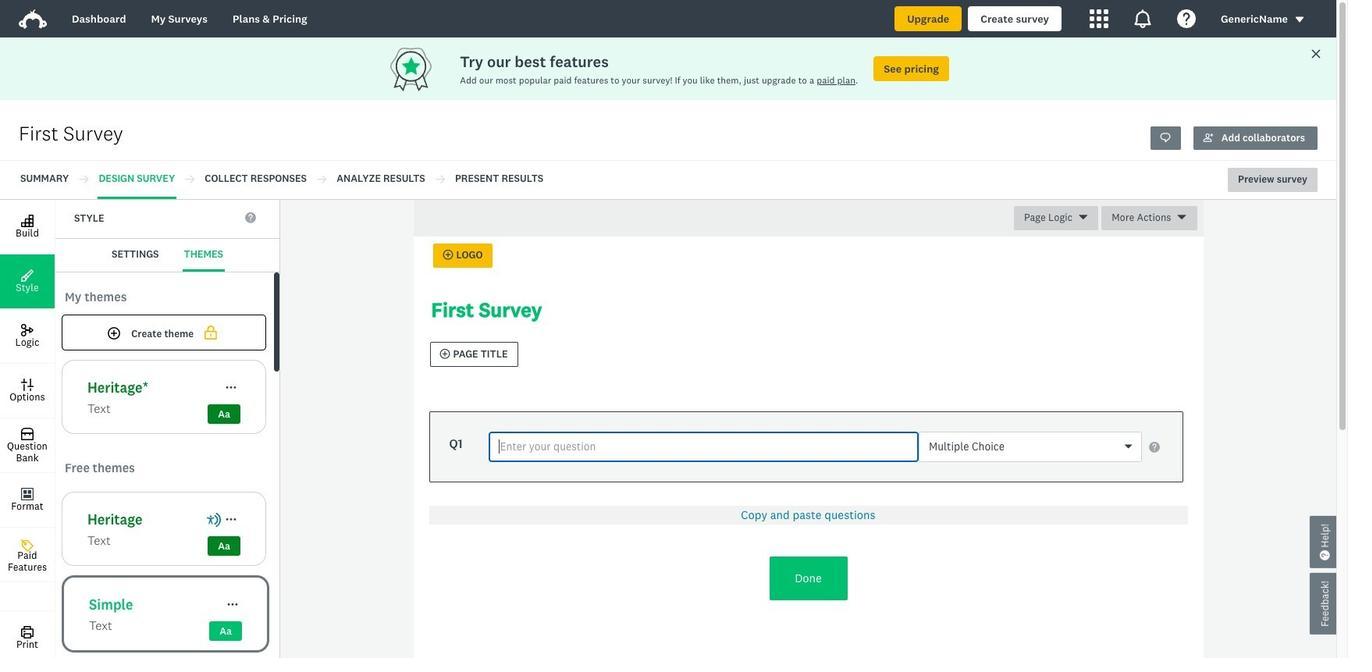 Task type: describe. For each thing, give the bounding box(es) containing it.
rewards image
[[387, 43, 460, 94]]

1 products icon image from the left
[[1090, 9, 1109, 28]]

dropdown arrow image
[[1295, 14, 1306, 25]]

not filled image
[[202, 324, 220, 341]]



Task type: locate. For each thing, give the bounding box(es) containing it.
products icon image
[[1090, 9, 1109, 28], [1134, 9, 1153, 28]]

0 horizontal spatial products icon image
[[1090, 9, 1109, 28]]

1 horizontal spatial products icon image
[[1134, 9, 1153, 28]]

2 products icon image from the left
[[1134, 9, 1153, 28]]

help icon image
[[1178, 9, 1196, 28]]

surveymonkey logo image
[[19, 9, 47, 29]]



Task type: vqa. For each thing, say whether or not it's contained in the screenshot.
the right Products Icon
yes



